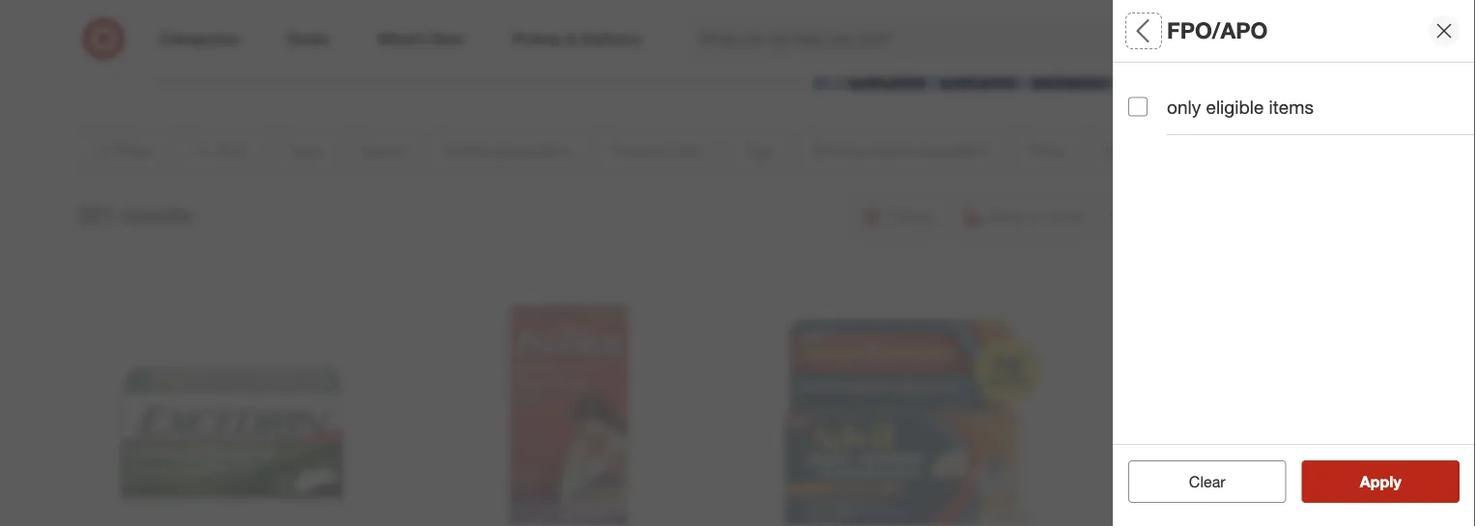 Task type: vqa. For each thing, say whether or not it's contained in the screenshot.
THE ONLY ELIGIBLE ITEMS option
yes



Task type: locate. For each thing, give the bounding box(es) containing it.
all
[[1128, 17, 1155, 44]]

primary active ingredient button
[[1128, 103, 1475, 171]]

clear
[[1179, 472, 1216, 491], [1189, 472, 1226, 491]]

results
[[120, 201, 192, 228], [1372, 472, 1422, 491]]

clear inside 'button'
[[1179, 472, 1216, 491]]

all filters dialog
[[1113, 0, 1475, 527]]

clear for clear
[[1189, 472, 1226, 491]]

1 clear from the left
[[1179, 472, 1216, 491]]

321 results
[[77, 201, 192, 228]]

What can we help you find? suggestions appear below search field
[[688, 17, 1169, 60]]

fpo/apo
[[1167, 17, 1268, 44]]

2 clear from the left
[[1189, 472, 1226, 491]]

sponsored
[[1260, 91, 1317, 106]]

results inside button
[[1372, 472, 1422, 491]]

clear inside button
[[1189, 472, 1226, 491]]

1 vertical spatial results
[[1372, 472, 1422, 491]]

primary
[[1128, 123, 1197, 146]]

ingredient
[[1261, 123, 1350, 146]]

clear all
[[1179, 472, 1235, 491]]

eligible
[[1206, 96, 1264, 118]]

321
[[77, 201, 114, 228]]

1 horizontal spatial results
[[1372, 472, 1422, 491]]

see
[[1340, 472, 1368, 491]]

0 horizontal spatial results
[[120, 201, 192, 228]]

results right 321
[[120, 201, 192, 228]]

results right see
[[1372, 472, 1422, 491]]

0 vertical spatial results
[[120, 201, 192, 228]]

filters
[[1161, 17, 1221, 44]]

age
[[1128, 49, 1163, 71]]

active
[[1202, 123, 1256, 146]]

results for 321 results
[[120, 201, 192, 228]]

search
[[1156, 31, 1202, 50]]



Task type: describe. For each thing, give the bounding box(es) containing it.
all filters
[[1128, 17, 1221, 44]]

clear for clear all
[[1179, 472, 1216, 491]]

apply button
[[1302, 461, 1460, 503]]

only eligible items checkbox
[[1128, 97, 1148, 116]]

items
[[1269, 96, 1314, 118]]

advertisement region
[[158, 0, 1317, 90]]

see results
[[1340, 472, 1422, 491]]

clear button
[[1128, 461, 1286, 503]]

results for see results
[[1372, 472, 1422, 491]]

only eligible items
[[1167, 96, 1314, 118]]

clear all button
[[1128, 461, 1286, 503]]

only
[[1167, 96, 1201, 118]]

apply
[[1360, 472, 1402, 491]]

all
[[1220, 472, 1235, 491]]

primary active ingredient
[[1128, 123, 1350, 146]]

fpo/apo dialog
[[1113, 0, 1475, 527]]

search button
[[1156, 17, 1202, 64]]

see results button
[[1302, 461, 1460, 503]]

age button
[[1128, 36, 1475, 103]]



